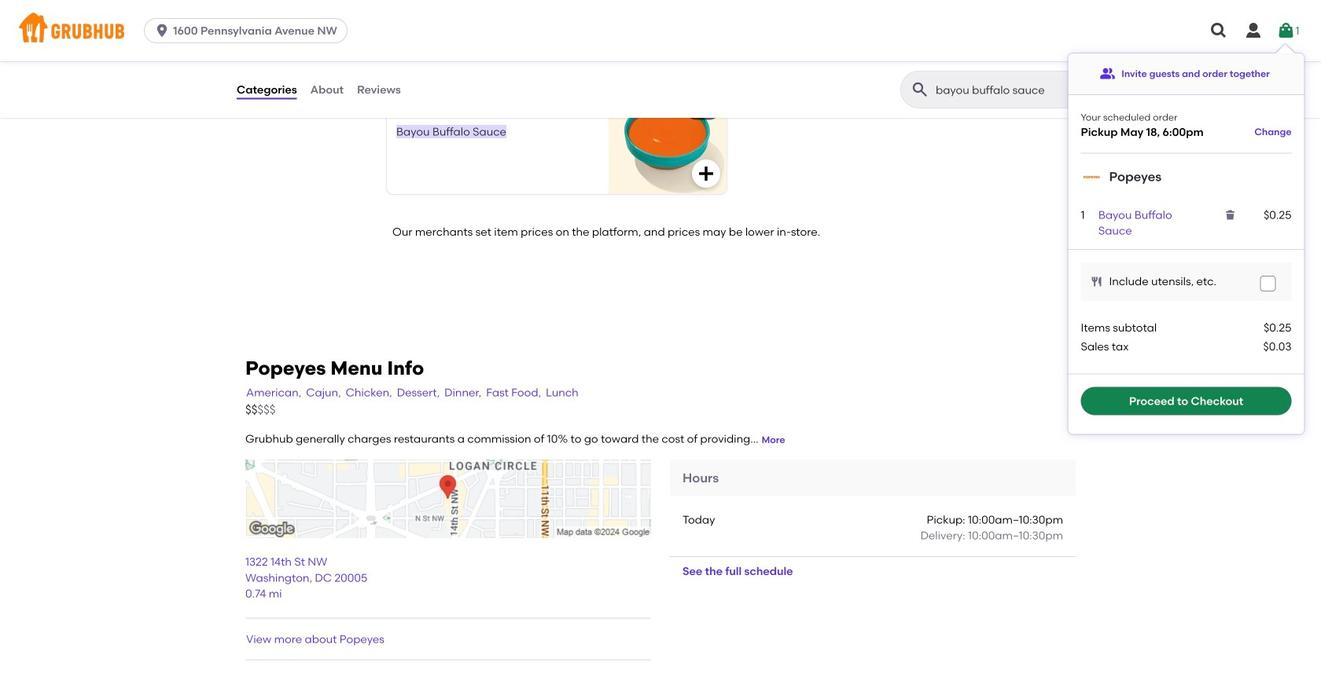 Task type: describe. For each thing, give the bounding box(es) containing it.
popeyes image
[[1081, 166, 1103, 188]]

svg image inside main navigation navigation
[[1277, 21, 1296, 40]]

1 horizontal spatial svg image
[[1225, 209, 1237, 221]]

1 vertical spatial svg image
[[697, 164, 716, 183]]

search icon image
[[911, 80, 930, 99]]

main navigation navigation
[[0, 0, 1322, 61]]



Task type: vqa. For each thing, say whether or not it's contained in the screenshot.
svg image
yes



Task type: locate. For each thing, give the bounding box(es) containing it.
tooltip
[[1069, 44, 1305, 435]]

people icon image
[[1100, 66, 1116, 82]]

svg image
[[1277, 21, 1296, 40], [697, 164, 716, 183], [1225, 209, 1237, 221]]

0 horizontal spatial svg image
[[697, 164, 716, 183]]

bayou buffalo sauce image
[[609, 92, 727, 194]]

0 vertical spatial svg image
[[1277, 21, 1296, 40]]

2 vertical spatial svg image
[[1225, 209, 1237, 221]]

Search Popeyes search field
[[935, 83, 1055, 98]]

svg image
[[1210, 21, 1229, 40], [1244, 21, 1263, 40], [154, 23, 170, 39], [1091, 276, 1103, 288], [1264, 279, 1273, 289]]

2 horizontal spatial svg image
[[1277, 21, 1296, 40]]



